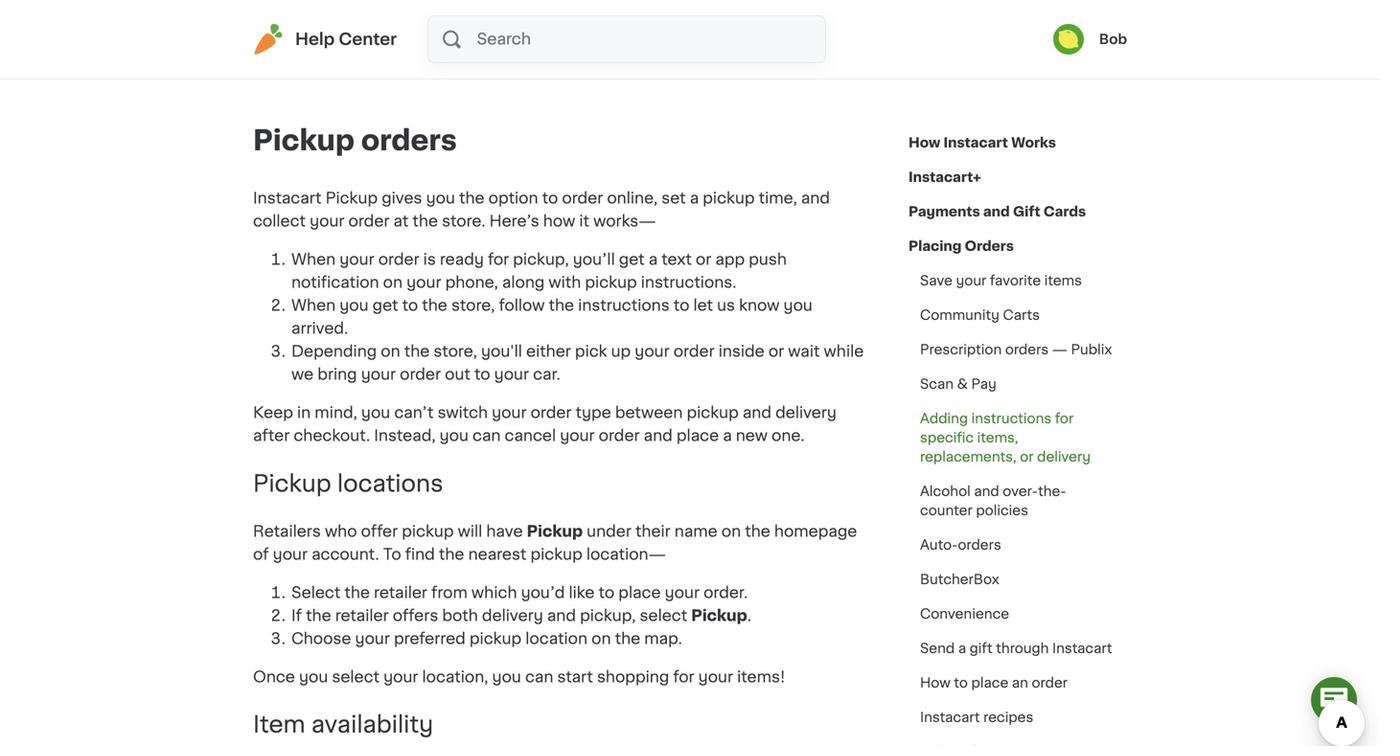 Task type: vqa. For each thing, say whether or not it's contained in the screenshot.
User avatar
yes



Task type: locate. For each thing, give the bounding box(es) containing it.
pickup, up along
[[513, 252, 569, 268]]

1 horizontal spatial place
[[677, 429, 719, 444]]

select the retailer from which you'd like to place your order. if the retailer offers both delivery and pickup, select pickup . choose your preferred pickup location on the map.
[[291, 586, 752, 647]]

1 vertical spatial pickup,
[[580, 609, 636, 624]]

to inside select the retailer from which you'd like to place your order. if the retailer offers both delivery and pickup, select pickup . choose your preferred pickup location on the map.
[[599, 586, 615, 601]]

0 vertical spatial how
[[909, 136, 941, 150]]

0 vertical spatial pickup,
[[513, 252, 569, 268]]

0 horizontal spatial for
[[488, 252, 509, 268]]

instructions up items,
[[972, 412, 1052, 426]]

1 vertical spatial how
[[921, 677, 951, 690]]

delivery up the the-
[[1038, 451, 1091, 464]]

once
[[253, 670, 295, 685]]

when up notification
[[291, 252, 336, 268]]

you'd
[[521, 586, 565, 601]]

your inside under their name on the homepage of your account. to find the nearest pickup location—
[[273, 547, 308, 563]]

on right name
[[722, 524, 741, 540]]

order up it
[[562, 191, 603, 206]]

delivery down which
[[482, 609, 543, 624]]

and right time,
[[801, 191, 830, 206]]

2 vertical spatial orders
[[958, 539, 1002, 552]]

1 vertical spatial or
[[769, 344, 785, 360]]

alcohol and over-the- counter policies
[[921, 485, 1067, 518]]

convenience link
[[909, 597, 1021, 632]]

and
[[801, 191, 830, 206], [984, 205, 1010, 219], [743, 406, 772, 421], [644, 429, 673, 444], [975, 485, 1000, 499], [547, 609, 576, 624]]

ready
[[440, 252, 484, 268]]

select
[[291, 586, 341, 601]]

nearest
[[468, 547, 527, 563]]

pickup left gives
[[326, 191, 378, 206]]

prescription orders — publix
[[921, 343, 1113, 357]]

send
[[921, 642, 955, 656]]

1 vertical spatial when
[[291, 298, 336, 314]]

select inside select the retailer from which you'd like to place your order. if the retailer offers both delivery and pickup, select pickup . choose your preferred pickup location on the map.
[[640, 609, 688, 624]]

store, down phone,
[[452, 298, 495, 314]]

1 vertical spatial orders
[[1006, 343, 1049, 357]]

time,
[[759, 191, 798, 206]]

auto-
[[921, 539, 958, 552]]

pickup up you'd
[[531, 547, 583, 563]]

1 vertical spatial instructions
[[972, 412, 1052, 426]]

order up cancel
[[531, 406, 572, 421]]

offers
[[393, 609, 438, 624]]

instacart down the how to place an order on the bottom right of the page
[[921, 711, 981, 725]]

your down preferred
[[384, 670, 418, 685]]

the
[[459, 191, 485, 206], [413, 214, 438, 229], [422, 298, 448, 314], [549, 298, 574, 314], [404, 344, 430, 360], [745, 524, 771, 540], [439, 547, 465, 563], [345, 586, 370, 601], [306, 609, 331, 624], [615, 632, 641, 647]]

a inside "keep in mind, you can't switch your order type between pickup and delivery after checkout. instead, you can cancel your order and place a new one."
[[723, 429, 732, 444]]

1 horizontal spatial for
[[673, 670, 695, 685]]

retailer up choose on the left bottom
[[335, 609, 389, 624]]

can down switch
[[473, 429, 501, 444]]

2 vertical spatial place
[[972, 677, 1009, 690]]

or up over-
[[1020, 451, 1034, 464]]

orders up gives
[[361, 127, 457, 154]]

your down type
[[560, 429, 595, 444]]

homepage
[[775, 524, 858, 540]]

let
[[694, 298, 713, 314]]

can
[[473, 429, 501, 444], [525, 670, 554, 685]]

pickup right have
[[527, 524, 583, 540]]

place down location—
[[619, 586, 661, 601]]

have
[[486, 524, 523, 540]]

for down map.
[[673, 670, 695, 685]]

delivery up one.
[[776, 406, 837, 421]]

and up the policies
[[975, 485, 1000, 499]]

instacart up instacart+ link
[[944, 136, 1009, 150]]

2 horizontal spatial delivery
[[1038, 451, 1091, 464]]

pickup left time,
[[703, 191, 755, 206]]

location—
[[587, 547, 666, 563]]

keep in mind, you can't switch your order type between pickup and delivery after checkout. instead, you can cancel your order and place a new one.
[[253, 406, 837, 444]]

for up along
[[488, 252, 509, 268]]

how for how to place an order
[[921, 677, 951, 690]]

0 vertical spatial for
[[488, 252, 509, 268]]

pickup, inside "when your order is ready for pickup, you'll get a text or app push notification on your phone, along with pickup instructions. when you get to the store, follow the instructions to let us know you arrived. depending on the store, you'll either pick up your order inside or wait while we bring your order out to your car."
[[513, 252, 569, 268]]

and inside alcohol and over-the- counter policies
[[975, 485, 1000, 499]]

a
[[690, 191, 699, 206], [649, 252, 658, 268], [723, 429, 732, 444], [959, 642, 967, 656]]

both
[[442, 609, 478, 624]]

instacart recipes link
[[909, 701, 1045, 735]]

retailer
[[374, 586, 428, 601], [335, 609, 389, 624]]

2 horizontal spatial or
[[1020, 451, 1034, 464]]

the right if
[[306, 609, 331, 624]]

0 vertical spatial get
[[619, 252, 645, 268]]

1 horizontal spatial delivery
[[776, 406, 837, 421]]

phone,
[[445, 275, 498, 291]]

1 vertical spatial select
[[332, 670, 380, 685]]

your right collect
[[310, 214, 345, 229]]

your right save at right top
[[956, 274, 987, 288]]

your down retailers
[[273, 547, 308, 563]]

pickup down both
[[470, 632, 522, 647]]

gift
[[1014, 205, 1041, 219]]

1 horizontal spatial orders
[[958, 539, 1002, 552]]

a left the text
[[649, 252, 658, 268]]

place down between at bottom left
[[677, 429, 719, 444]]

how
[[909, 136, 941, 150], [921, 677, 951, 690]]

car.
[[533, 367, 561, 383]]

scan
[[921, 378, 954, 391]]

1 horizontal spatial get
[[619, 252, 645, 268]]

2 vertical spatial or
[[1020, 451, 1034, 464]]

adding
[[921, 412, 969, 426]]

1 vertical spatial get
[[373, 298, 398, 314]]

1 horizontal spatial select
[[640, 609, 688, 624]]

depending
[[291, 344, 377, 360]]

collect
[[253, 214, 306, 229]]

0 vertical spatial place
[[677, 429, 719, 444]]

recipes
[[984, 711, 1034, 725]]

a right set
[[690, 191, 699, 206]]

pickup inside instacart pickup gives you the option to order online, set a pickup time, and collect your order at the store. here's how it works—
[[703, 191, 755, 206]]

can't
[[394, 406, 434, 421]]

0 vertical spatial instructions
[[578, 298, 670, 314]]

instructions
[[578, 298, 670, 314], [972, 412, 1052, 426]]

orders up butcherbox on the bottom of page
[[958, 539, 1002, 552]]

instacart recipes
[[921, 711, 1034, 725]]

instacart inside send a gift through instacart link
[[1053, 642, 1113, 656]]

or inside the adding instructions for specific items, replacements, or delivery
[[1020, 451, 1034, 464]]

you right know
[[784, 298, 813, 314]]

0 horizontal spatial place
[[619, 586, 661, 601]]

0 vertical spatial delivery
[[776, 406, 837, 421]]

on
[[383, 275, 403, 291], [381, 344, 400, 360], [722, 524, 741, 540], [592, 632, 611, 647]]

0 vertical spatial select
[[640, 609, 688, 624]]

help center link
[[253, 24, 397, 55]]

orders left —
[[1006, 343, 1049, 357]]

on right location
[[592, 632, 611, 647]]

how up instacart+ link
[[909, 136, 941, 150]]

item availability
[[253, 714, 434, 737]]

1 vertical spatial store,
[[434, 344, 477, 360]]

2 vertical spatial delivery
[[482, 609, 543, 624]]

you up store.
[[426, 191, 455, 206]]

place left an
[[972, 677, 1009, 690]]

delivery inside select the retailer from which you'd like to place your order. if the retailer offers both delivery and pickup, select pickup . choose your preferred pickup location on the map.
[[482, 609, 543, 624]]

auto-orders
[[921, 539, 1002, 552]]

pickup down order.
[[692, 609, 748, 624]]

you'll
[[573, 252, 615, 268]]

how to place an order link
[[909, 666, 1080, 701]]

instacart inside how instacart works link
[[944, 136, 1009, 150]]

0 horizontal spatial can
[[473, 429, 501, 444]]

the-
[[1039, 485, 1067, 499]]

or left wait in the top right of the page
[[769, 344, 785, 360]]

for down —
[[1056, 412, 1074, 426]]

account.
[[312, 547, 379, 563]]

instructions inside "when your order is ready for pickup, you'll get a text or app push notification on your phone, along with pickup instructions. when you get to the store, follow the instructions to let us know you arrived. depending on the store, you'll either pick up your order inside or wait while we bring your order out to your car."
[[578, 298, 670, 314]]

a left new
[[723, 429, 732, 444]]

2 vertical spatial for
[[673, 670, 695, 685]]

counter
[[921, 504, 973, 518]]

pickup inside select the retailer from which you'd like to place your order. if the retailer offers both delivery and pickup, select pickup . choose your preferred pickup location on the map.
[[470, 632, 522, 647]]

and inside instacart pickup gives you the option to order online, set a pickup time, and collect your order at the store. here's how it works—
[[801, 191, 830, 206]]

1 vertical spatial for
[[1056, 412, 1074, 426]]

0 vertical spatial can
[[473, 429, 501, 444]]

1 vertical spatial place
[[619, 586, 661, 601]]

delivery inside the adding instructions for specific items, replacements, or delivery
[[1038, 451, 1091, 464]]

1 vertical spatial can
[[525, 670, 554, 685]]

item
[[253, 714, 306, 737]]

or left app on the right top
[[696, 252, 712, 268]]

select up map.
[[640, 609, 688, 624]]

and inside 'link'
[[984, 205, 1010, 219]]

and up location
[[547, 609, 576, 624]]

order
[[562, 191, 603, 206], [349, 214, 390, 229], [378, 252, 420, 268], [674, 344, 715, 360], [400, 367, 441, 383], [531, 406, 572, 421], [599, 429, 640, 444], [1032, 677, 1068, 690]]

pickup,
[[513, 252, 569, 268], [580, 609, 636, 624]]

you up instead, at the bottom left of page
[[361, 406, 391, 421]]

1 vertical spatial delivery
[[1038, 451, 1091, 464]]

place inside select the retailer from which you'd like to place your order. if the retailer offers both delivery and pickup, select pickup . choose your preferred pickup location on the map.
[[619, 586, 661, 601]]

can left start
[[525, 670, 554, 685]]

0 vertical spatial when
[[291, 252, 336, 268]]

pickup up find
[[402, 524, 454, 540]]

get right "you'll"
[[619, 252, 645, 268]]

2 horizontal spatial orders
[[1006, 343, 1049, 357]]

adding instructions for specific items, replacements, or delivery link
[[909, 402, 1128, 475]]

your right choose on the left bottom
[[355, 632, 390, 647]]

and left gift on the top of the page
[[984, 205, 1010, 219]]

orders
[[361, 127, 457, 154], [1006, 343, 1049, 357], [958, 539, 1002, 552]]

pickup down "you'll"
[[585, 275, 637, 291]]

0 horizontal spatial or
[[696, 252, 712, 268]]

1 horizontal spatial or
[[769, 344, 785, 360]]

items,
[[978, 431, 1019, 445]]

push
[[749, 252, 787, 268]]

instacart up collect
[[253, 191, 322, 206]]

instacart right through
[[1053, 642, 1113, 656]]

orders for prescription
[[1006, 343, 1049, 357]]

over-
[[1003, 485, 1039, 499]]

on right depending
[[381, 344, 400, 360]]

retailer up offers
[[374, 586, 428, 601]]

get down notification
[[373, 298, 398, 314]]

you
[[426, 191, 455, 206], [340, 298, 369, 314], [784, 298, 813, 314], [361, 406, 391, 421], [440, 429, 469, 444], [299, 670, 328, 685], [492, 670, 522, 685]]

0 vertical spatial orders
[[361, 127, 457, 154]]

instacart+
[[909, 171, 982, 184]]

0 horizontal spatial instructions
[[578, 298, 670, 314]]

pickup up new
[[687, 406, 739, 421]]

1 horizontal spatial pickup,
[[580, 609, 636, 624]]

0 horizontal spatial pickup,
[[513, 252, 569, 268]]

store, up out
[[434, 344, 477, 360]]

0 horizontal spatial get
[[373, 298, 398, 314]]

0 horizontal spatial orders
[[361, 127, 457, 154]]

how down send
[[921, 677, 951, 690]]

instacart inside instacart recipes link
[[921, 711, 981, 725]]

pickup inside under their name on the homepage of your account. to find the nearest pickup location—
[[531, 547, 583, 563]]

when up arrived.
[[291, 298, 336, 314]]

we
[[291, 367, 314, 383]]

instructions up up
[[578, 298, 670, 314]]

2 horizontal spatial for
[[1056, 412, 1074, 426]]

how instacart works link
[[909, 126, 1057, 160]]

0 horizontal spatial delivery
[[482, 609, 543, 624]]

and inside select the retailer from which you'd like to place your order. if the retailer offers both delivery and pickup, select pickup . choose your preferred pickup location on the map.
[[547, 609, 576, 624]]

1 vertical spatial retailer
[[335, 609, 389, 624]]

new
[[736, 429, 768, 444]]

when your order is ready for pickup, you'll get a text or app push notification on your phone, along with pickup instructions. when you get to the store, follow the instructions to let us know you arrived. depending on the store, you'll either pick up your order inside or wait while we bring your order out to your car.
[[291, 252, 864, 383]]

your inside save your favorite items link
[[956, 274, 987, 288]]

name
[[675, 524, 718, 540]]

send a gift through instacart link
[[909, 632, 1124, 666]]

instacart
[[944, 136, 1009, 150], [253, 191, 322, 206], [1053, 642, 1113, 656], [921, 711, 981, 725]]

you down switch
[[440, 429, 469, 444]]

instacart inside instacart pickup gives you the option to order online, set a pickup time, and collect your order at the store. here's how it works—
[[253, 191, 322, 206]]

how for how instacart works
[[909, 136, 941, 150]]

instacart pickup gives you the option to order online, set a pickup time, and collect your order at the store. here's how it works—
[[253, 191, 830, 229]]

notification
[[291, 275, 379, 291]]

instacart image
[[253, 24, 284, 55]]

the left map.
[[615, 632, 641, 647]]

for inside "when your order is ready for pickup, you'll get a text or app push notification on your phone, along with pickup instructions. when you get to the store, follow the instructions to let us know you arrived. depending on the store, you'll either pick up your order inside or wait while we bring your order out to your car."
[[488, 252, 509, 268]]

replacements,
[[921, 451, 1017, 464]]

select
[[640, 609, 688, 624], [332, 670, 380, 685]]

your up notification
[[340, 252, 375, 268]]

map.
[[645, 632, 683, 647]]

place inside "keep in mind, you can't switch your order type between pickup and delivery after checkout. instead, you can cancel your order and place a new one."
[[677, 429, 719, 444]]

1 horizontal spatial instructions
[[972, 412, 1052, 426]]

you'll
[[481, 344, 523, 360]]

select up item availability
[[332, 670, 380, 685]]



Task type: describe. For each thing, give the bounding box(es) containing it.
instacart+ link
[[909, 160, 982, 195]]

placing
[[909, 240, 962, 253]]

from
[[432, 586, 468, 601]]

instructions.
[[641, 275, 737, 291]]

the up store.
[[459, 191, 485, 206]]

a left gift
[[959, 642, 967, 656]]

order.
[[704, 586, 748, 601]]

and down between at bottom left
[[644, 429, 673, 444]]

to inside instacart pickup gives you the option to order online, set a pickup time, and collect your order at the store. here's how it works—
[[542, 191, 558, 206]]

alcohol and over-the- counter policies link
[[909, 475, 1128, 528]]

it
[[580, 214, 590, 229]]

instead,
[[374, 429, 436, 444]]

community carts
[[921, 309, 1040, 322]]

a inside "when your order is ready for pickup, you'll get a text or app push notification on your phone, along with pickup instructions. when you get to the store, follow the instructions to let us know you arrived. depending on the store, you'll either pick up your order inside or wait while we bring your order out to your car."
[[649, 252, 658, 268]]

between
[[615, 406, 683, 421]]

pickup inside instacart pickup gives you the option to order online, set a pickup time, and collect your order at the store. here's how it works—
[[326, 191, 378, 206]]

set
[[662, 191, 686, 206]]

items!
[[737, 670, 786, 685]]

pick
[[575, 344, 607, 360]]

your right up
[[635, 344, 670, 360]]

order down type
[[599, 429, 640, 444]]

your down you'll
[[494, 367, 529, 383]]

you down notification
[[340, 298, 369, 314]]

scan & pay
[[921, 378, 997, 391]]

placing orders
[[909, 240, 1014, 253]]

1 when from the top
[[291, 252, 336, 268]]

store.
[[442, 214, 486, 229]]

retailers
[[253, 524, 321, 540]]

help
[[295, 31, 335, 47]]

order left is
[[378, 252, 420, 268]]

publix
[[1072, 343, 1113, 357]]

and up new
[[743, 406, 772, 421]]

text
[[662, 252, 692, 268]]

who
[[325, 524, 357, 540]]

on right notification
[[383, 275, 403, 291]]

out
[[445, 367, 471, 383]]

instructions inside the adding instructions for specific items, replacements, or delivery
[[972, 412, 1052, 426]]

pickup orders
[[253, 127, 457, 154]]

the down with
[[549, 298, 574, 314]]

pickup inside select the retailer from which you'd like to place your order. if the retailer offers both delivery and pickup, select pickup . choose your preferred pickup location on the map.
[[692, 609, 748, 624]]

you inside instacart pickup gives you the option to order online, set a pickup time, and collect your order at the store. here's how it works—
[[426, 191, 455, 206]]

bring
[[318, 367, 357, 383]]

cards
[[1044, 205, 1087, 219]]

here's
[[490, 214, 540, 229]]

order down the let
[[674, 344, 715, 360]]

works—
[[594, 214, 656, 229]]

pickup inside "when your order is ready for pickup, you'll get a text or app push notification on your phone, along with pickup instructions. when you get to the store, follow the instructions to let us know you arrived. depending on the store, you'll either pick up your order inside or wait while we bring your order out to your car."
[[585, 275, 637, 291]]

the right the at
[[413, 214, 438, 229]]

Search search field
[[475, 16, 826, 62]]

pickup inside "keep in mind, you can't switch your order type between pickup and delivery after checkout. instead, you can cancel your order and place a new one."
[[687, 406, 739, 421]]

online,
[[607, 191, 658, 206]]

orders
[[965, 240, 1014, 253]]

with
[[549, 275, 581, 291]]

—
[[1053, 343, 1068, 357]]

how instacart works
[[909, 136, 1057, 150]]

can inside "keep in mind, you can't switch your order type between pickup and delivery after checkout. instead, you can cancel your order and place a new one."
[[473, 429, 501, 444]]

pay
[[972, 378, 997, 391]]

1 horizontal spatial can
[[525, 670, 554, 685]]

2 when from the top
[[291, 298, 336, 314]]

orders for auto-
[[958, 539, 1002, 552]]

after
[[253, 429, 290, 444]]

your left the items!
[[699, 670, 734, 685]]

policies
[[976, 504, 1029, 518]]

pickup up collect
[[253, 127, 355, 154]]

in
[[297, 406, 311, 421]]

works
[[1012, 136, 1057, 150]]

you down choose on the left bottom
[[299, 670, 328, 685]]

locations
[[337, 473, 444, 496]]

on inside select the retailer from which you'd like to place your order. if the retailer offers both delivery and pickup, select pickup . choose your preferred pickup location on the map.
[[592, 632, 611, 647]]

a inside instacart pickup gives you the option to order online, set a pickup time, and collect your order at the store. here's how it works—
[[690, 191, 699, 206]]

order left the at
[[349, 214, 390, 229]]

delivery inside "keep in mind, you can't switch your order type between pickup and delivery after checkout. instead, you can cancel your order and place a new one."
[[776, 406, 837, 421]]

mind,
[[315, 406, 358, 421]]

availability
[[311, 714, 434, 737]]

favorite
[[990, 274, 1041, 288]]

shopping
[[597, 670, 670, 685]]

center
[[339, 31, 397, 47]]

your down is
[[407, 275, 442, 291]]

inside
[[719, 344, 765, 360]]

auto-orders link
[[909, 528, 1013, 563]]

you right location,
[[492, 670, 522, 685]]

save your favorite items link
[[909, 264, 1094, 298]]

switch
[[438, 406, 488, 421]]

save
[[921, 274, 953, 288]]

0 vertical spatial retailer
[[374, 586, 428, 601]]

the left homepage
[[745, 524, 771, 540]]

0 vertical spatial or
[[696, 252, 712, 268]]

scan & pay link
[[909, 367, 1009, 402]]

payments and gift cards
[[909, 205, 1087, 219]]

prescription
[[921, 343, 1002, 357]]

preferred
[[394, 632, 466, 647]]

gives
[[382, 191, 422, 206]]

your right bring
[[361, 367, 396, 383]]

at
[[394, 214, 409, 229]]

follow
[[499, 298, 545, 314]]

bob
[[1100, 33, 1128, 46]]

choose
[[291, 632, 351, 647]]

the down account.
[[345, 586, 370, 601]]

cancel
[[505, 429, 556, 444]]

carts
[[1003, 309, 1040, 322]]

pickup, inside select the retailer from which you'd like to place your order. if the retailer offers both delivery and pickup, select pickup . choose your preferred pickup location on the map.
[[580, 609, 636, 624]]

order right an
[[1032, 677, 1068, 690]]

pickup locations
[[253, 473, 444, 496]]

if
[[291, 609, 302, 624]]

gift
[[970, 642, 993, 656]]

of
[[253, 547, 269, 563]]

option
[[489, 191, 538, 206]]

under their name on the homepage of your account. to find the nearest pickup location—
[[253, 524, 858, 563]]

how to place an order
[[921, 677, 1068, 690]]

user avatar image
[[1054, 24, 1084, 55]]

on inside under their name on the homepage of your account. to find the nearest pickup location—
[[722, 524, 741, 540]]

order left out
[[400, 367, 441, 383]]

adding instructions for specific items, replacements, or delivery
[[921, 412, 1091, 464]]

while
[[824, 344, 864, 360]]

for inside the adding instructions for specific items, replacements, or delivery
[[1056, 412, 1074, 426]]

0 horizontal spatial select
[[332, 670, 380, 685]]

like
[[569, 586, 595, 601]]

keep
[[253, 406, 293, 421]]

arrived.
[[291, 321, 348, 337]]

your up cancel
[[492, 406, 527, 421]]

wait
[[788, 344, 820, 360]]

orders for pickup
[[361, 127, 457, 154]]

your left order.
[[665, 586, 700, 601]]

the up can't
[[404, 344, 430, 360]]

bob link
[[1054, 24, 1128, 55]]

the down will
[[439, 547, 465, 563]]

location
[[526, 632, 588, 647]]

pickup up retailers
[[253, 473, 332, 496]]

app
[[716, 252, 745, 268]]

0 vertical spatial store,
[[452, 298, 495, 314]]

2 horizontal spatial place
[[972, 677, 1009, 690]]

is
[[424, 252, 436, 268]]

the down phone,
[[422, 298, 448, 314]]

payments and gift cards link
[[909, 195, 1087, 229]]

butcherbox
[[921, 573, 1000, 587]]

your inside instacart pickup gives you the option to order online, set a pickup time, and collect your order at the store. here's how it works—
[[310, 214, 345, 229]]



